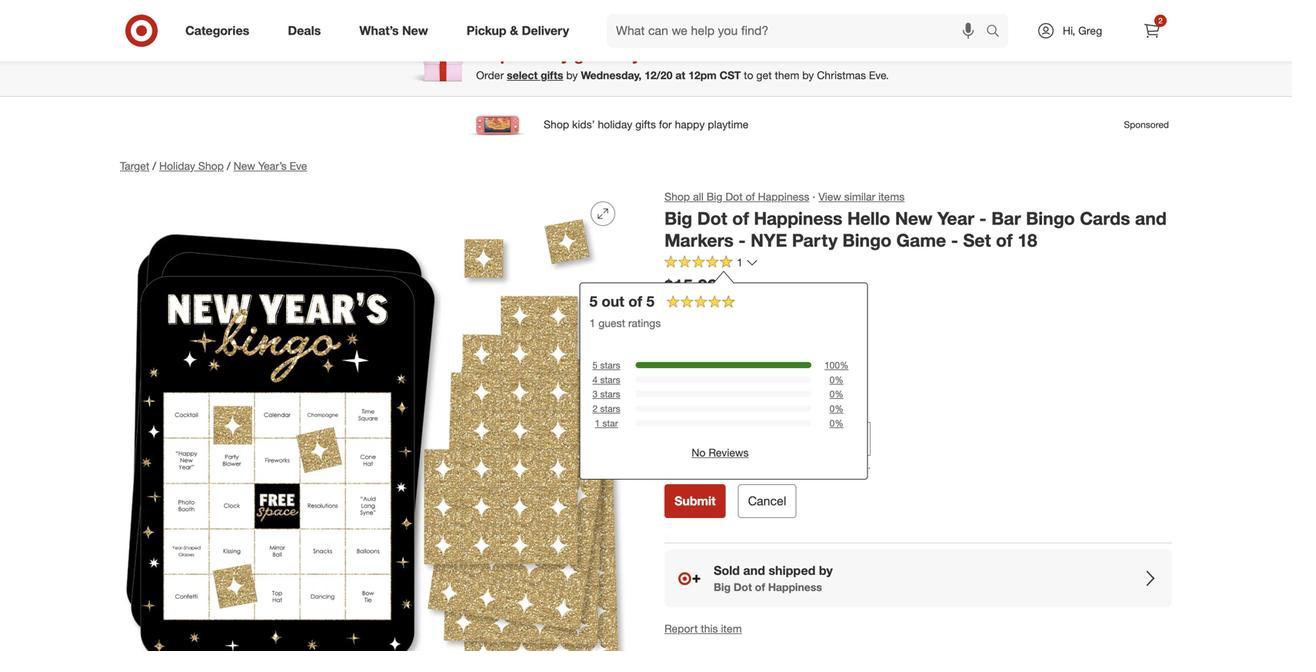 Task type: locate. For each thing, give the bounding box(es) containing it.
0 vertical spatial bingo
[[1026, 208, 1075, 229]]

12/20
[[645, 69, 673, 82]]

submit
[[675, 494, 716, 509]]

1 vertical spatial 2
[[593, 403, 598, 415]]

stars for 5 stars
[[600, 360, 621, 371]]

5 up 4
[[593, 360, 598, 371]]

1 vertical spatial to
[[744, 69, 754, 82]]

4 0 % from the top
[[830, 418, 844, 429]]

0 %
[[830, 374, 844, 386], [830, 389, 844, 400], [830, 403, 844, 415], [830, 418, 844, 429]]

0 horizontal spatial to
[[612, 45, 628, 65]]

1 horizontal spatial to
[[700, 341, 714, 359]]

shop left "all"
[[665, 190, 690, 203]]

0 vertical spatial happiness
[[758, 190, 810, 203]]

current
[[741, 383, 781, 398]]

0 % for 1 star
[[830, 418, 844, 429]]

What can we help you find? suggestions appear below search field
[[607, 14, 990, 48]]

new right what's
[[402, 23, 428, 38]]

wednesday,
[[581, 69, 642, 82]]

big down sold
[[714, 581, 731, 594]]

$15.99 when purchased online
[[665, 275, 779, 315]]

categories
[[185, 23, 249, 38]]

3 stars from the top
[[600, 389, 621, 400]]

1 horizontal spatial and
[[1135, 208, 1167, 229]]

- down year
[[951, 230, 959, 251]]

bingo down 'hello'
[[843, 230, 892, 251]]

3 0 % from the top
[[830, 403, 844, 415]]

2 for 2 stars
[[593, 403, 598, 415]]

options
[[783, 460, 814, 472]]

1 for 1 star
[[595, 418, 600, 429]]

this
[[701, 622, 718, 636]]

by down holiday
[[566, 69, 578, 82]]

big
[[707, 190, 723, 203], [665, 208, 693, 229], [714, 581, 731, 594]]

stars up 4 stars
[[600, 360, 621, 371]]

100
[[825, 360, 840, 371]]

1 vertical spatial 1
[[590, 317, 596, 330]]

advertisement region
[[108, 106, 1185, 143]]

shop right "holiday"
[[198, 159, 224, 173]]

0 horizontal spatial new
[[234, 159, 255, 173]]

your up the 12/20
[[632, 45, 666, 65]]

1 horizontal spatial /
[[227, 159, 231, 173]]

1 star
[[595, 418, 618, 429]]

and inside big dot of happiness hello new year - bar bingo cards and markers - nye party bingo game - set of 18
[[1135, 208, 1167, 229]]

2 vertical spatial big
[[714, 581, 731, 594]]

shipped
[[769, 564, 816, 579]]

0 vertical spatial to
[[612, 45, 628, 65]]

area.
[[851, 460, 871, 472]]

1 inside 1 link
[[737, 256, 743, 269]]

0 horizontal spatial and
[[743, 564, 765, 579]]

shop
[[198, 159, 224, 173], [665, 190, 690, 203]]

and right sold
[[743, 564, 765, 579]]

2 / from the left
[[227, 159, 231, 173]]

0 vertical spatial 1
[[737, 256, 743, 269]]

dot right "all"
[[726, 190, 743, 203]]

bar
[[992, 208, 1021, 229]]

stars for 3 stars
[[600, 389, 621, 400]]

1 vertical spatial new
[[234, 159, 255, 173]]

0 vertical spatial ship
[[476, 45, 510, 65]]

ship inside "fulfillment" region
[[665, 341, 696, 359]]

0 horizontal spatial gifts
[[541, 69, 563, 82]]

stars up star in the bottom left of the page
[[600, 403, 621, 415]]

of
[[746, 190, 755, 203], [733, 208, 749, 229], [996, 230, 1013, 251], [629, 293, 642, 310], [755, 581, 765, 594]]

new for target / holiday shop / new year's eve
[[234, 159, 255, 173]]

2 inside 2 link
[[1159, 16, 1163, 25]]

0 horizontal spatial ship
[[476, 45, 510, 65]]

0 horizontal spatial 2
[[593, 403, 598, 415]]

1 left star in the bottom left of the page
[[595, 418, 600, 429]]

1 0 % from the top
[[830, 374, 844, 386]]

star
[[603, 418, 618, 429]]

stars
[[600, 360, 621, 371], [600, 374, 621, 386], [600, 389, 621, 400], [600, 403, 621, 415]]

1 vertical spatial gifts
[[541, 69, 563, 82]]

5 left out
[[590, 293, 598, 310]]

1 left guest
[[590, 317, 596, 330]]

guest
[[599, 317, 626, 330]]

time
[[734, 45, 768, 65]]

0 vertical spatial big
[[707, 190, 723, 203]]

order
[[476, 69, 504, 82]]

2 0 % from the top
[[830, 389, 844, 400]]

1 vertical spatial happiness
[[754, 208, 843, 229]]

2 horizontal spatial new
[[895, 208, 933, 229]]

dot
[[726, 190, 743, 203], [697, 208, 728, 229], [734, 581, 752, 594]]

stars for 4 stars
[[600, 374, 621, 386]]

eve.
[[869, 69, 889, 82]]

dot down sold
[[734, 581, 752, 594]]

cards
[[1080, 208, 1131, 229]]

% for 1 star
[[835, 418, 844, 429]]

new left the year's
[[234, 159, 255, 173]]

purchased
[[696, 301, 747, 315]]

new
[[402, 23, 428, 38], [234, 159, 255, 173], [895, 208, 933, 229]]

1 vertical spatial bingo
[[843, 230, 892, 251]]

stars down the 5 stars
[[600, 374, 621, 386]]

None text field
[[665, 422, 871, 456]]

to up "wednesday,"
[[612, 45, 628, 65]]

1 0 from the top
[[830, 374, 835, 386]]

0 horizontal spatial /
[[153, 159, 156, 173]]

0 horizontal spatial -
[[739, 230, 746, 251]]

1 horizontal spatial bingo
[[1026, 208, 1075, 229]]

0 for 2 stars
[[830, 403, 835, 415]]

/ right 'holiday shop' link
[[227, 159, 231, 173]]

reviews
[[709, 446, 749, 460]]

ship inside "ship holiday gifts to your door on time order select gifts by wednesday, 12/20 at 12pm cst to get them by christmas eve."
[[476, 45, 510, 65]]

1 horizontal spatial shop
[[665, 190, 690, 203]]

1 horizontal spatial your
[[830, 460, 848, 472]]

1 vertical spatial and
[[743, 564, 765, 579]]

big dot of happiness hello new year - bar bingo cards and markers - nye party bingo game - set of 18, 1 of 5 image
[[120, 189, 628, 652]]

2 horizontal spatial by
[[819, 564, 833, 579]]

search button
[[979, 14, 1016, 51]]

0 vertical spatial 2
[[1159, 16, 1163, 25]]

to left 10001
[[700, 341, 714, 359]]

1 vertical spatial dot
[[697, 208, 728, 229]]

1
[[737, 256, 743, 269], [590, 317, 596, 330], [595, 418, 600, 429]]

0 horizontal spatial by
[[566, 69, 578, 82]]

ratings
[[628, 317, 661, 330]]

1 vertical spatial big
[[665, 208, 693, 229]]

submit button
[[665, 485, 726, 519]]

2 vertical spatial 1
[[595, 418, 600, 429]]

gifts up "wednesday,"
[[574, 45, 608, 65]]

bingo
[[1026, 208, 1075, 229], [843, 230, 892, 251]]

0 horizontal spatial bingo
[[843, 230, 892, 251]]

0 vertical spatial dot
[[726, 190, 743, 203]]

by
[[566, 69, 578, 82], [803, 69, 814, 82], [819, 564, 833, 579]]

1 for 1
[[737, 256, 743, 269]]

and inside sold and shipped by big dot of happiness
[[743, 564, 765, 579]]

ship holiday gifts to your door on time order select gifts by wednesday, 12/20 at 12pm cst to get them by christmas eve.
[[476, 45, 889, 82]]

big up markers
[[665, 208, 693, 229]]

0 % for 3 stars
[[830, 389, 844, 400]]

when
[[665, 301, 693, 315]]

2 vertical spatial dot
[[734, 581, 752, 594]]

happiness left the view
[[758, 190, 810, 203]]

ship to 10001
[[665, 341, 758, 359]]

stars for 2 stars
[[600, 403, 621, 415]]

by right shipped
[[819, 564, 833, 579]]

0
[[830, 374, 835, 386], [830, 389, 835, 400], [830, 403, 835, 415], [830, 418, 835, 429]]

2 right greg
[[1159, 16, 1163, 25]]

at
[[676, 69, 686, 82]]

2 0 from the top
[[830, 389, 835, 400]]

4 0 from the top
[[830, 418, 835, 429]]

ship
[[476, 45, 510, 65], [665, 341, 696, 359]]

hi, greg
[[1063, 24, 1103, 37]]

0 vertical spatial shop
[[198, 159, 224, 173]]

dot up markers
[[697, 208, 728, 229]]

gifts
[[574, 45, 608, 65], [541, 69, 563, 82]]

1 horizontal spatial ship
[[665, 341, 696, 359]]

2 stars from the top
[[600, 374, 621, 386]]

0 vertical spatial gifts
[[574, 45, 608, 65]]

/ right target
[[153, 159, 156, 173]]

happiness up party
[[754, 208, 843, 229]]

0 vertical spatial and
[[1135, 208, 1167, 229]]

to left get
[[744, 69, 754, 82]]

no reviews
[[692, 446, 749, 460]]

your right the for
[[830, 460, 848, 472]]

hi,
[[1063, 24, 1076, 37]]

show
[[687, 460, 709, 472]]

2 vertical spatial to
[[700, 341, 714, 359]]

2
[[1159, 16, 1163, 25], [593, 403, 598, 415]]

- up set
[[980, 208, 987, 229]]

- left the 'nye'
[[739, 230, 746, 251]]

none text field inside "fulfillment" region
[[665, 422, 871, 456]]

view similar items button
[[819, 189, 905, 205]]

new up game
[[895, 208, 933, 229]]

-
[[980, 208, 987, 229], [739, 230, 746, 251], [951, 230, 959, 251]]

2 down 3
[[593, 403, 598, 415]]

1 horizontal spatial new
[[402, 23, 428, 38]]

1 stars from the top
[[600, 360, 621, 371]]

1 vertical spatial your
[[830, 460, 848, 472]]

10001
[[718, 341, 758, 359]]

1 horizontal spatial 2
[[1159, 16, 1163, 25]]

by right 'them'
[[803, 69, 814, 82]]

0 vertical spatial your
[[632, 45, 666, 65]]

stars down 4 stars
[[600, 389, 621, 400]]

happiness
[[758, 190, 810, 203], [754, 208, 843, 229], [768, 581, 822, 594]]

0 horizontal spatial your
[[632, 45, 666, 65]]

2 horizontal spatial -
[[980, 208, 987, 229]]

gifts down holiday
[[541, 69, 563, 82]]

5
[[590, 293, 598, 310], [647, 293, 655, 310], [593, 360, 598, 371]]

game
[[897, 230, 947, 251]]

similar
[[845, 190, 876, 203]]

happiness down shipped
[[768, 581, 822, 594]]

cst
[[720, 69, 741, 82]]

0 horizontal spatial shop
[[198, 159, 224, 173]]

1 vertical spatial ship
[[665, 341, 696, 359]]

ship down when
[[665, 341, 696, 359]]

fulfillment region
[[652, 329, 1173, 608]]

no
[[692, 446, 706, 460]]

new inside big dot of happiness hello new year - bar bingo cards and markers - nye party bingo game - set of 18
[[895, 208, 933, 229]]

and right cards
[[1135, 208, 1167, 229]]

sold
[[714, 564, 740, 579]]

ship up order at the top of the page
[[476, 45, 510, 65]]

% for 2 stars
[[835, 403, 844, 415]]

2 horizontal spatial to
[[744, 69, 754, 82]]

2 vertical spatial new
[[895, 208, 933, 229]]

bingo up 18
[[1026, 208, 1075, 229]]

1 up $15.99 when purchased online
[[737, 256, 743, 269]]

big right "all"
[[707, 190, 723, 203]]

5 out of 5
[[590, 293, 655, 310]]

item
[[721, 622, 742, 636]]

% for 3 stars
[[835, 389, 844, 400]]

4
[[593, 374, 598, 386]]

4 stars from the top
[[600, 403, 621, 415]]

3 0 from the top
[[830, 403, 835, 415]]

2 vertical spatial happiness
[[768, 581, 822, 594]]



Task type: describe. For each thing, give the bounding box(es) containing it.
holiday
[[159, 159, 195, 173]]

pickup & delivery link
[[454, 14, 589, 48]]

them
[[775, 69, 800, 82]]

delivery
[[522, 23, 569, 38]]

report this item button
[[665, 622, 742, 637]]

your inside "ship holiday gifts to your door on time order select gifts by wednesday, 12/20 at 12pm cst to get them by christmas eve."
[[632, 45, 666, 65]]

0 vertical spatial new
[[402, 23, 428, 38]]

3
[[593, 389, 598, 400]]

no reviews button
[[692, 445, 749, 461]]

select
[[507, 69, 538, 82]]

1 link
[[665, 255, 758, 273]]

target / holiday shop / new year's eve
[[120, 159, 307, 173]]

out
[[602, 293, 625, 310]]

greg
[[1079, 24, 1103, 37]]

0 % for 2 stars
[[830, 403, 844, 415]]

happiness inside sold and shipped by big dot of happiness
[[768, 581, 822, 594]]

use my current location link
[[665, 372, 871, 410]]

by inside sold and shipped by big dot of happiness
[[819, 564, 833, 579]]

shop all big dot of happiness
[[665, 190, 810, 203]]

1 horizontal spatial -
[[951, 230, 959, 251]]

use
[[696, 383, 718, 398]]

report this item
[[665, 622, 742, 636]]

markers
[[665, 230, 734, 251]]

1 horizontal spatial by
[[803, 69, 814, 82]]

2 for 2
[[1159, 16, 1163, 25]]

your inside "fulfillment" region
[[830, 460, 848, 472]]

eve
[[290, 159, 307, 173]]

dot inside big dot of happiness hello new year - bar bingo cards and markers - nye party bingo game - set of 18
[[697, 208, 728, 229]]

1 horizontal spatial gifts
[[574, 45, 608, 65]]

year
[[938, 208, 975, 229]]

2 stars
[[593, 403, 621, 415]]

big dot of happiness hello new year - bar bingo cards and markers - nye party bingo game - set of 18
[[665, 208, 1167, 251]]

3 stars
[[593, 389, 621, 400]]

pickup
[[467, 23, 507, 38]]

1 / from the left
[[153, 159, 156, 173]]

0 % for 4 stars
[[830, 374, 844, 386]]

big inside sold and shipped by big dot of happiness
[[714, 581, 731, 594]]

what's
[[359, 23, 399, 38]]

% for 4 stars
[[835, 374, 844, 386]]

on
[[711, 45, 730, 65]]

search
[[979, 25, 1016, 40]]

$15.99
[[665, 275, 718, 297]]

1 vertical spatial shop
[[665, 190, 690, 203]]

0 for 4 stars
[[830, 374, 835, 386]]

deals
[[288, 23, 321, 38]]

holiday
[[515, 45, 570, 65]]

all
[[693, 190, 704, 203]]

what's new
[[359, 23, 428, 38]]

to inside "fulfillment" region
[[700, 341, 714, 359]]

4 stars
[[593, 374, 621, 386]]

items
[[879, 190, 905, 203]]

hello
[[848, 208, 891, 229]]

what's new link
[[346, 14, 448, 48]]

of inside sold and shipped by big dot of happiness
[[755, 581, 765, 594]]

location
[[784, 383, 828, 398]]

dot inside sold and shipped by big dot of happiness
[[734, 581, 752, 594]]

sold and shipped by big dot of happiness
[[714, 564, 833, 594]]

christmas
[[817, 69, 866, 82]]

online
[[750, 301, 779, 315]]

happiness inside big dot of happiness hello new year - bar bingo cards and markers - nye party bingo game - set of 18
[[754, 208, 843, 229]]

party
[[792, 230, 838, 251]]

report
[[665, 622, 698, 636]]

&
[[510, 23, 519, 38]]

0 for 1 star
[[830, 418, 835, 429]]

2 link
[[1136, 14, 1169, 48]]

cancel button
[[738, 485, 797, 519]]

we'll show updated delivery options for your area.
[[665, 460, 871, 472]]

set
[[964, 230, 991, 251]]

view
[[819, 190, 842, 203]]

delivery
[[748, 460, 781, 472]]

big inside big dot of happiness hello new year - bar bingo cards and markers - nye party bingo game - set of 18
[[665, 208, 693, 229]]

for
[[817, 460, 828, 472]]

view similar items
[[819, 190, 905, 203]]

ship for to
[[665, 341, 696, 359]]

1 for 1 guest ratings
[[590, 317, 596, 330]]

holiday shop link
[[159, 159, 224, 173]]

my
[[722, 383, 738, 398]]

pickup & delivery
[[467, 23, 569, 38]]

updated
[[711, 460, 746, 472]]

12pm
[[689, 69, 717, 82]]

nye
[[751, 230, 787, 251]]

we'll
[[665, 460, 684, 472]]

target link
[[120, 159, 149, 173]]

new year's eve link
[[234, 159, 307, 173]]

5 up ratings
[[647, 293, 655, 310]]

target
[[120, 159, 149, 173]]

0 for 3 stars
[[830, 389, 835, 400]]

% for 5 stars
[[840, 360, 849, 371]]

ship for holiday
[[476, 45, 510, 65]]

new for big dot of happiness hello new year - bar bingo cards and markers - nye party bingo game - set of 18
[[895, 208, 933, 229]]

100 %
[[825, 360, 849, 371]]

5 for stars
[[593, 360, 598, 371]]

use my current location
[[696, 383, 828, 398]]

5 for out of 5
[[590, 293, 598, 310]]

door
[[671, 45, 706, 65]]

cancel
[[748, 494, 787, 509]]

1 guest ratings
[[590, 317, 661, 330]]

deals link
[[275, 14, 340, 48]]

18
[[1018, 230, 1038, 251]]



Task type: vqa. For each thing, say whether or not it's contained in the screenshot.
the bottom Would not recommend
no



